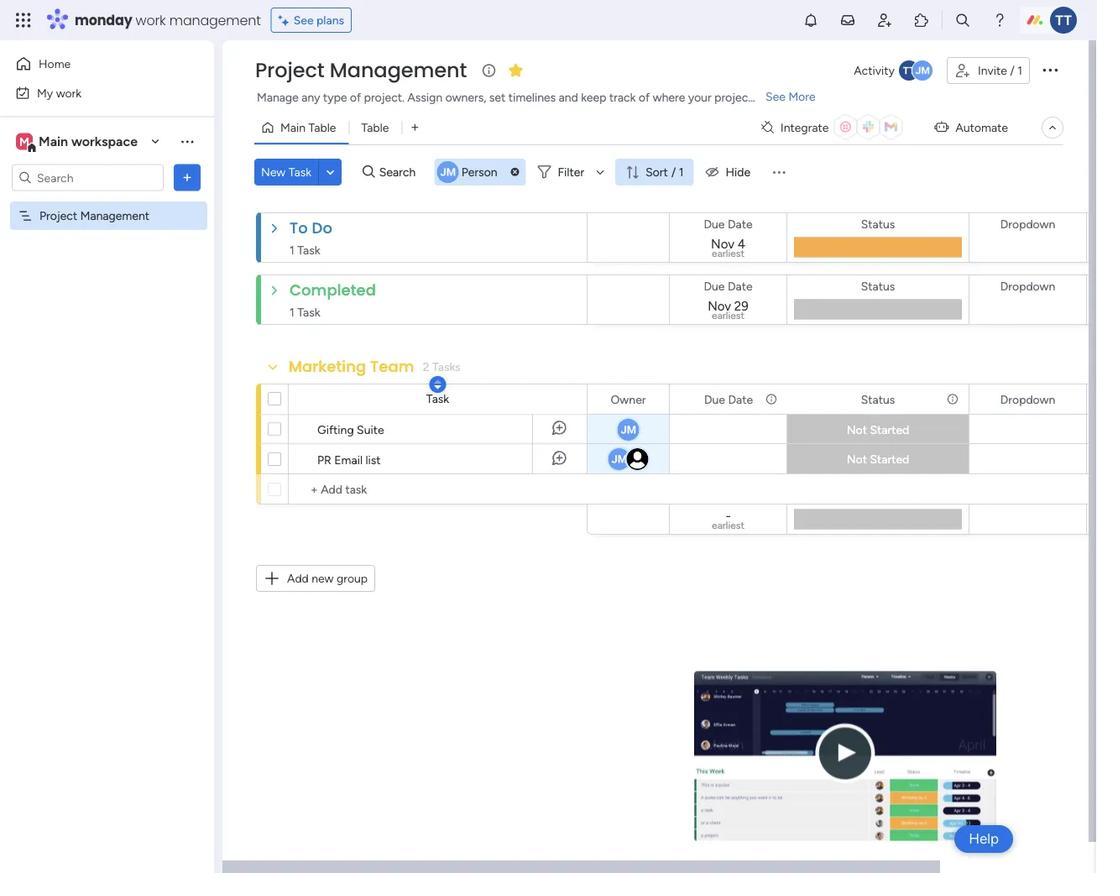Task type: locate. For each thing, give the bounding box(es) containing it.
help image
[[992, 12, 1009, 29]]

2 vertical spatial earliest
[[712, 519, 745, 532]]

of right track
[[639, 90, 650, 105]]

1 not from the top
[[847, 423, 867, 437]]

1 vertical spatial task
[[426, 392, 449, 406]]

activity button
[[848, 57, 940, 84]]

see more
[[766, 89, 816, 104]]

work right my
[[56, 86, 82, 100]]

invite members image
[[877, 12, 893, 29]]

options image right invite / 1
[[1040, 59, 1061, 80]]

0 vertical spatial options image
[[1040, 59, 1061, 80]]

0 vertical spatial due
[[704, 217, 725, 231]]

0 vertical spatial not started
[[847, 423, 910, 437]]

gifting suite
[[317, 422, 384, 437]]

0 vertical spatial dropdown field
[[996, 215, 1060, 233]]

invite / 1
[[978, 63, 1023, 78]]

integrate
[[781, 121, 829, 135]]

started
[[870, 423, 910, 437], [870, 452, 910, 466]]

3 dropdown field from the top
[[996, 390, 1060, 409]]

team
[[370, 356, 415, 377]]

0 vertical spatial see
[[294, 13, 314, 27]]

status
[[861, 217, 895, 231], [861, 279, 895, 293], [861, 392, 895, 406]]

main inside button
[[280, 121, 306, 135]]

see plans
[[294, 13, 344, 27]]

person
[[462, 165, 498, 179]]

notifications image
[[803, 12, 820, 29]]

not
[[847, 423, 867, 437], [847, 452, 867, 466]]

due
[[704, 217, 725, 231], [704, 279, 725, 293], [704, 392, 726, 406]]

marketing
[[289, 356, 366, 377]]

0 vertical spatial /
[[1010, 63, 1015, 78]]

hide button
[[699, 159, 761, 186]]

2 vertical spatial due
[[704, 392, 726, 406]]

see left plans
[[294, 13, 314, 27]]

2 not started from the top
[[847, 452, 910, 466]]

project
[[715, 90, 753, 105]]

search everything image
[[955, 12, 972, 29]]

project management down search in workspace field
[[39, 209, 150, 223]]

1 status from the top
[[861, 217, 895, 231]]

3 earliest from the top
[[712, 519, 745, 532]]

/ inside button
[[1010, 63, 1015, 78]]

0 horizontal spatial column information image
[[765, 393, 778, 406]]

1 vertical spatial due
[[704, 279, 725, 293]]

1 horizontal spatial options image
[[1040, 59, 1061, 80]]

3 due from the top
[[704, 392, 726, 406]]

2 column information image from the left
[[946, 393, 960, 406]]

0 horizontal spatial main
[[39, 134, 68, 149]]

1 vertical spatial work
[[56, 86, 82, 100]]

1
[[1018, 63, 1023, 78], [679, 165, 684, 179]]

project management up project.
[[255, 56, 467, 84]]

due inside due date nov 4 earliest
[[704, 217, 725, 231]]

dropdown field for status
[[996, 390, 1060, 409]]

add
[[287, 571, 309, 586]]

2 earliest from the top
[[712, 309, 745, 322]]

1 horizontal spatial see
[[766, 89, 786, 104]]

of right the type at the left
[[350, 90, 361, 105]]

4
[[738, 236, 746, 251]]

project down search in workspace field
[[39, 209, 77, 223]]

2 status field from the top
[[857, 277, 900, 296]]

1 for sort / 1
[[679, 165, 684, 179]]

0 vertical spatial project management
[[255, 56, 467, 84]]

2 due date field from the top
[[700, 277, 757, 296]]

2 vertical spatial status field
[[857, 390, 900, 409]]

home
[[39, 57, 71, 71]]

see left more
[[766, 89, 786, 104]]

1 due date field from the top
[[700, 215, 757, 233]]

filter
[[558, 165, 585, 179]]

1 vertical spatial date
[[728, 279, 753, 293]]

0 horizontal spatial task
[[289, 165, 312, 179]]

2 table from the left
[[361, 121, 389, 135]]

v2 search image
[[363, 163, 375, 182]]

1 horizontal spatial main
[[280, 121, 306, 135]]

project.
[[364, 90, 405, 105]]

column information image
[[765, 393, 778, 406], [946, 393, 960, 406]]

due date nov 4 earliest
[[704, 217, 753, 259]]

work inside button
[[56, 86, 82, 100]]

nov
[[711, 236, 735, 251], [708, 298, 732, 313]]

task down sort desc image on the top left of the page
[[426, 392, 449, 406]]

1 vertical spatial management
[[80, 209, 150, 223]]

nov inside due date nov 4 earliest
[[711, 236, 735, 251]]

status for to do
[[861, 217, 895, 231]]

1 vertical spatial /
[[672, 165, 676, 179]]

nov inside due date nov 29 earliest
[[708, 298, 732, 313]]

2 status from the top
[[861, 279, 895, 293]]

1 vertical spatial dropdown
[[1001, 279, 1056, 293]]

Status field
[[857, 215, 900, 233], [857, 277, 900, 296], [857, 390, 900, 409]]

home button
[[10, 50, 181, 77]]

group
[[337, 571, 368, 586]]

arrow down image
[[590, 162, 611, 182]]

any
[[302, 90, 320, 105]]

management
[[330, 56, 467, 84], [80, 209, 150, 223]]

0 horizontal spatial work
[[56, 86, 82, 100]]

dropdown
[[1001, 217, 1056, 231], [1001, 279, 1056, 293], [1001, 392, 1056, 406]]

2 vertical spatial dropdown
[[1001, 392, 1056, 406]]

project management inside list box
[[39, 209, 150, 223]]

0 vertical spatial dropdown
[[1001, 217, 1056, 231]]

project management
[[255, 56, 467, 84], [39, 209, 150, 223]]

1 vertical spatial options image
[[179, 169, 196, 186]]

earliest inside due date nov 4 earliest
[[712, 247, 745, 259]]

1 earliest from the top
[[712, 247, 745, 259]]

1 vertical spatial earliest
[[712, 309, 745, 322]]

0 horizontal spatial project
[[39, 209, 77, 223]]

0 vertical spatial task
[[289, 165, 312, 179]]

assign
[[408, 90, 443, 105]]

project inside project management list box
[[39, 209, 77, 223]]

nov left 4
[[711, 236, 735, 251]]

0 horizontal spatial management
[[80, 209, 150, 223]]

1 vertical spatial project management
[[39, 209, 150, 223]]

0 horizontal spatial /
[[672, 165, 676, 179]]

1 horizontal spatial column information image
[[946, 393, 960, 406]]

/ right sort
[[672, 165, 676, 179]]

1 inside invite / 1 button
[[1018, 63, 1023, 78]]

0 vertical spatial management
[[330, 56, 467, 84]]

table down any
[[309, 121, 336, 135]]

project management list box
[[0, 198, 214, 457]]

0 vertical spatial not
[[847, 423, 867, 437]]

of
[[350, 90, 361, 105], [639, 90, 650, 105]]

/
[[1010, 63, 1015, 78], [672, 165, 676, 179]]

2 dropdown from the top
[[1001, 279, 1056, 293]]

angle down image
[[326, 166, 335, 178]]

1 vertical spatial not
[[847, 452, 867, 466]]

autopilot image
[[935, 116, 949, 138]]

work right monday
[[136, 10, 166, 29]]

table down project.
[[361, 121, 389, 135]]

2 vertical spatial due date field
[[700, 390, 758, 409]]

suite
[[357, 422, 384, 437]]

earliest for 4
[[712, 247, 745, 259]]

0 vertical spatial status field
[[857, 215, 900, 233]]

inbox image
[[840, 12, 857, 29]]

1 status field from the top
[[857, 215, 900, 233]]

1 vertical spatial see
[[766, 89, 786, 104]]

0 horizontal spatial 1
[[679, 165, 684, 179]]

collapse board header image
[[1046, 121, 1060, 134]]

due inside due date nov 29 earliest
[[704, 279, 725, 293]]

main down manage at the left top of page
[[280, 121, 306, 135]]

to do
[[290, 217, 333, 239]]

earliest inside due date nov 29 earliest
[[712, 309, 745, 322]]

and
[[559, 90, 578, 105]]

1 started from the top
[[870, 423, 910, 437]]

timelines
[[509, 90, 556, 105]]

1 vertical spatial dropdown field
[[996, 277, 1060, 296]]

0 vertical spatial 1
[[1018, 63, 1023, 78]]

pr
[[317, 453, 332, 467]]

help button
[[955, 825, 1014, 853]]

1 horizontal spatial management
[[330, 56, 467, 84]]

1 horizontal spatial work
[[136, 10, 166, 29]]

1 horizontal spatial of
[[639, 90, 650, 105]]

2 dropdown field from the top
[[996, 277, 1060, 296]]

1 vertical spatial not started
[[847, 452, 910, 466]]

date
[[728, 217, 753, 231], [728, 279, 753, 293], [728, 392, 753, 406]]

2 not from the top
[[847, 452, 867, 466]]

table button
[[349, 114, 402, 141]]

options image down "workspace options" icon
[[179, 169, 196, 186]]

task
[[289, 165, 312, 179], [426, 392, 449, 406]]

main inside workspace selection element
[[39, 134, 68, 149]]

0 vertical spatial project
[[255, 56, 325, 84]]

task right new
[[289, 165, 312, 179]]

0 vertical spatial started
[[870, 423, 910, 437]]

main
[[280, 121, 306, 135], [39, 134, 68, 149]]

0 horizontal spatial see
[[294, 13, 314, 27]]

To Do field
[[286, 217, 337, 239]]

due date field for 4
[[700, 215, 757, 233]]

monday
[[75, 10, 132, 29]]

1 vertical spatial due date field
[[700, 277, 757, 296]]

Project Management field
[[251, 56, 471, 84]]

date for 29
[[728, 279, 753, 293]]

1 of from the left
[[350, 90, 361, 105]]

1 dropdown field from the top
[[996, 215, 1060, 233]]

not started
[[847, 423, 910, 437], [847, 452, 910, 466]]

1 vertical spatial project
[[39, 209, 77, 223]]

1 right sort
[[679, 165, 684, 179]]

0 vertical spatial status
[[861, 217, 895, 231]]

0 horizontal spatial of
[[350, 90, 361, 105]]

1 vertical spatial status
[[861, 279, 895, 293]]

management
[[169, 10, 261, 29]]

2 due from the top
[[704, 279, 725, 293]]

completed
[[290, 279, 376, 301]]

work
[[136, 10, 166, 29], [56, 86, 82, 100]]

manage any type of project. assign owners, set timelines and keep track of where your project stands.
[[257, 90, 793, 105]]

project up manage at the left top of page
[[255, 56, 325, 84]]

workspace
[[71, 134, 138, 149]]

0 vertical spatial work
[[136, 10, 166, 29]]

0 horizontal spatial project management
[[39, 209, 150, 223]]

1 horizontal spatial /
[[1010, 63, 1015, 78]]

3 status field from the top
[[857, 390, 900, 409]]

2 vertical spatial status
[[861, 392, 895, 406]]

management down search in workspace field
[[80, 209, 150, 223]]

menu image
[[771, 164, 788, 181]]

earliest
[[712, 247, 745, 259], [712, 309, 745, 322], [712, 519, 745, 532]]

1 column information image from the left
[[765, 393, 778, 406]]

my work
[[37, 86, 82, 100]]

0 vertical spatial nov
[[711, 236, 735, 251]]

0 horizontal spatial table
[[309, 121, 336, 135]]

see inside button
[[294, 13, 314, 27]]

table
[[309, 121, 336, 135], [361, 121, 389, 135]]

dapulse integrations image
[[762, 121, 774, 134]]

3 dropdown from the top
[[1001, 392, 1056, 406]]

option
[[0, 201, 214, 204]]

/ right invite
[[1010, 63, 1015, 78]]

options image
[[1040, 59, 1061, 80], [179, 169, 196, 186]]

2 vertical spatial date
[[728, 392, 753, 406]]

status field for completed
[[857, 277, 900, 296]]

main table
[[280, 121, 336, 135]]

owners,
[[446, 90, 487, 105]]

Dropdown field
[[996, 215, 1060, 233], [996, 277, 1060, 296], [996, 390, 1060, 409]]

dropdown field for due date
[[996, 277, 1060, 296]]

nov for nov 4
[[711, 236, 735, 251]]

new task
[[261, 165, 312, 179]]

0 vertical spatial date
[[728, 217, 753, 231]]

1 vertical spatial status field
[[857, 277, 900, 296]]

see more link
[[764, 88, 818, 105]]

2 vertical spatial dropdown field
[[996, 390, 1060, 409]]

1 horizontal spatial 1
[[1018, 63, 1023, 78]]

0 vertical spatial due date field
[[700, 215, 757, 233]]

see for see more
[[766, 89, 786, 104]]

main for main table
[[280, 121, 306, 135]]

1 vertical spatial nov
[[708, 298, 732, 313]]

sort desc image
[[435, 379, 441, 390]]

/ for sort
[[672, 165, 676, 179]]

1 vertical spatial 1
[[679, 165, 684, 179]]

1 right invite
[[1018, 63, 1023, 78]]

date inside due date nov 29 earliest
[[728, 279, 753, 293]]

management up project.
[[330, 56, 467, 84]]

1 due from the top
[[704, 217, 725, 231]]

Due Date field
[[700, 215, 757, 233], [700, 277, 757, 296], [700, 390, 758, 409]]

1 horizontal spatial table
[[361, 121, 389, 135]]

sort
[[646, 165, 668, 179]]

main right workspace image at the top of page
[[39, 134, 68, 149]]

sort / 1
[[646, 165, 684, 179]]

date inside due date nov 4 earliest
[[728, 217, 753, 231]]

0 vertical spatial earliest
[[712, 247, 745, 259]]

project
[[255, 56, 325, 84], [39, 209, 77, 223]]

1 vertical spatial started
[[870, 452, 910, 466]]

nov left 29
[[708, 298, 732, 313]]

apps image
[[914, 12, 930, 29]]

see
[[294, 13, 314, 27], [766, 89, 786, 104]]



Task type: describe. For each thing, give the bounding box(es) containing it.
gifting
[[317, 422, 354, 437]]

new
[[312, 571, 334, 586]]

where
[[653, 90, 686, 105]]

do
[[312, 217, 333, 239]]

Completed field
[[286, 279, 380, 301]]

marketing team
[[289, 356, 415, 377]]

new task button
[[254, 159, 318, 186]]

manage
[[257, 90, 299, 105]]

date inside field
[[728, 392, 753, 406]]

status for completed
[[861, 279, 895, 293]]

1 for invite / 1
[[1018, 63, 1023, 78]]

monday work management
[[75, 10, 261, 29]]

1 horizontal spatial project management
[[255, 56, 467, 84]]

due inside field
[[704, 392, 726, 406]]

due date nov 29 earliest
[[704, 279, 753, 322]]

terry turtle image
[[1051, 7, 1077, 34]]

activity
[[854, 63, 895, 78]]

Search in workspace field
[[35, 168, 140, 187]]

workspace options image
[[179, 133, 196, 150]]

29
[[735, 298, 749, 313]]

invite / 1 button
[[947, 57, 1030, 84]]

workspace image
[[16, 132, 33, 151]]

your
[[688, 90, 712, 105]]

see for see plans
[[294, 13, 314, 27]]

column information image for status
[[946, 393, 960, 406]]

due date
[[704, 392, 753, 406]]

due for nov 29
[[704, 279, 725, 293]]

1 dropdown from the top
[[1001, 217, 1056, 231]]

help
[[969, 830, 999, 848]]

dropdown for status
[[1001, 392, 1056, 406]]

select product image
[[15, 12, 32, 29]]

to
[[290, 217, 308, 239]]

2 of from the left
[[639, 90, 650, 105]]

main for main workspace
[[39, 134, 68, 149]]

column information image for due date
[[765, 393, 778, 406]]

more
[[789, 89, 816, 104]]

dapulse close image
[[511, 168, 519, 177]]

keep
[[581, 90, 607, 105]]

Search field
[[375, 160, 426, 184]]

see plans button
[[271, 8, 352, 33]]

jeremy miller image
[[435, 159, 462, 186]]

due date field for 29
[[700, 277, 757, 296]]

2 started from the top
[[870, 452, 910, 466]]

filter button
[[531, 159, 611, 186]]

work for my
[[56, 86, 82, 100]]

person button
[[435, 159, 526, 186]]

dapulse x slim image
[[972, 684, 983, 699]]

my work button
[[10, 79, 181, 106]]

+ Add task text field
[[297, 479, 579, 500]]

Owner field
[[607, 390, 650, 409]]

nov for nov 29
[[708, 298, 732, 313]]

main workspace
[[39, 134, 138, 149]]

task inside button
[[289, 165, 312, 179]]

invite
[[978, 63, 1008, 78]]

set
[[489, 90, 506, 105]]

-
[[726, 508, 731, 523]]

due for nov 4
[[704, 217, 725, 231]]

show board description image
[[479, 62, 499, 79]]

1 horizontal spatial project
[[255, 56, 325, 84]]

management inside list box
[[80, 209, 150, 223]]

remove from favorites image
[[507, 62, 524, 79]]

track
[[610, 90, 636, 105]]

3 due date field from the top
[[700, 390, 758, 409]]

automate
[[956, 121, 1009, 135]]

m
[[19, 134, 29, 149]]

stands.
[[756, 90, 793, 105]]

workspace selection element
[[16, 131, 140, 153]]

add new group button
[[256, 565, 375, 592]]

3 status from the top
[[861, 392, 895, 406]]

new
[[261, 165, 286, 179]]

hide
[[726, 165, 751, 179]]

pr email list
[[317, 453, 381, 467]]

main table button
[[254, 114, 349, 141]]

- earliest
[[712, 508, 745, 532]]

type
[[323, 90, 347, 105]]

add new group
[[287, 571, 368, 586]]

earliest for 29
[[712, 309, 745, 322]]

add view image
[[412, 122, 419, 134]]

plans
[[317, 13, 344, 27]]

my
[[37, 86, 53, 100]]

email
[[334, 453, 363, 467]]

/ for invite
[[1010, 63, 1015, 78]]

status field for to do
[[857, 215, 900, 233]]

1 table from the left
[[309, 121, 336, 135]]

owner
[[611, 392, 646, 406]]

1 not started from the top
[[847, 423, 910, 437]]

work for monday
[[136, 10, 166, 29]]

dropdown for due date
[[1001, 279, 1056, 293]]

1 horizontal spatial task
[[426, 392, 449, 406]]

list
[[366, 453, 381, 467]]

0 horizontal spatial options image
[[179, 169, 196, 186]]

date for 4
[[728, 217, 753, 231]]

Marketing Team field
[[285, 356, 419, 378]]



Task type: vqa. For each thing, say whether or not it's contained in the screenshot.
timelines
yes



